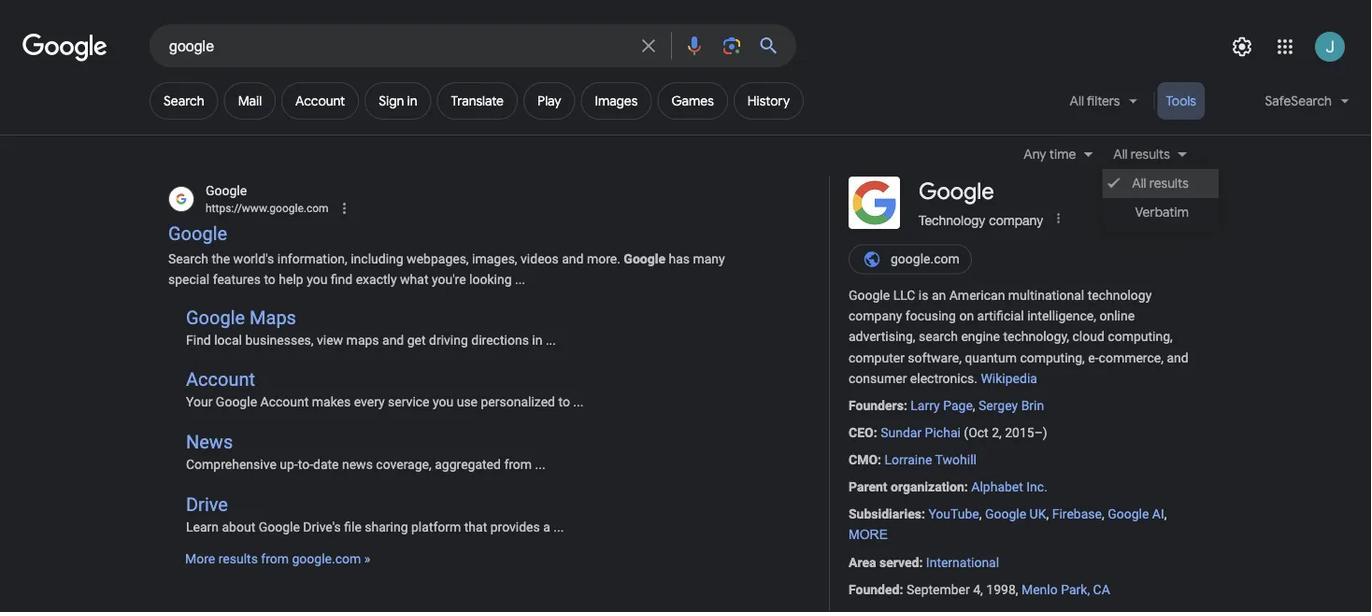 Task type: locate. For each thing, give the bounding box(es) containing it.
0 vertical spatial account
[[295, 93, 345, 109]]

1 vertical spatial and
[[382, 332, 404, 347]]

1 horizontal spatial company
[[989, 212, 1043, 228]]

alphabet inc. link
[[971, 479, 1048, 495]]

time
[[1049, 146, 1076, 163]]

focusing
[[905, 309, 956, 324]]

0 vertical spatial company
[[989, 212, 1043, 228]]

in right directions
[[532, 332, 542, 347]]

every
[[354, 394, 385, 410]]

in right the sign
[[407, 93, 417, 109]]

account link
[[281, 82, 359, 120], [186, 369, 255, 391]]

more.
[[587, 251, 620, 267]]

1 vertical spatial you
[[433, 394, 453, 410]]

add mail element
[[238, 93, 262, 109]]

menu
[[1102, 164, 1219, 232]]

: left larry
[[904, 398, 907, 413]]

driving
[[429, 332, 468, 347]]

2 horizontal spatial all
[[1132, 175, 1146, 192]]

: for sundar
[[874, 425, 877, 440]]

company left more options element
[[989, 212, 1043, 228]]

google uk link
[[985, 507, 1046, 522]]

all results up verbatim link
[[1132, 175, 1189, 192]]

search
[[919, 329, 958, 345]]

1 vertical spatial from
[[261, 552, 289, 567]]

company
[[989, 212, 1043, 228], [849, 309, 902, 324]]

from left google.com » on the left of page
[[261, 552, 289, 567]]

0 horizontal spatial you
[[307, 272, 327, 288]]

a
[[543, 519, 550, 535]]

google left has
[[624, 251, 665, 267]]

aggregated
[[435, 457, 501, 472]]

all filters button
[[1058, 82, 1151, 127]]

parent organization : alphabet inc.
[[849, 479, 1048, 495]]

0 vertical spatial from
[[504, 457, 532, 472]]

founders
[[849, 398, 904, 413]]

0 vertical spatial all
[[1070, 93, 1084, 109]]

2 vertical spatial results
[[218, 552, 258, 567]]

1 horizontal spatial in
[[532, 332, 542, 347]]

all left 'filters'
[[1070, 93, 1084, 109]]

images,
[[472, 251, 517, 267]]

: left sundar
[[874, 425, 877, 440]]

company up advertising,
[[849, 309, 902, 324]]

search by voice image
[[683, 35, 706, 57]]

e-
[[1088, 350, 1099, 365]]

google down alphabet inc. link
[[985, 507, 1026, 522]]

google right your
[[216, 394, 257, 410]]

0 vertical spatial to
[[264, 272, 276, 288]]

and left get
[[382, 332, 404, 347]]

0 horizontal spatial account link
[[186, 369, 255, 391]]

all
[[1070, 93, 1084, 109], [1113, 146, 1128, 163], [1132, 175, 1146, 192]]

google up technology
[[919, 178, 994, 206]]

1 vertical spatial search
[[168, 251, 208, 267]]

google inside google llc is an american multinational technology company focusing on artificial intelligence, online advertising, search engine technology, cloud computing, computer software, quantum computing, e-commerce, and consumer electronics.
[[849, 288, 890, 303]]

:
[[904, 398, 907, 413], [874, 425, 877, 440], [878, 452, 881, 468], [964, 479, 968, 495], [921, 507, 925, 522], [919, 554, 923, 570], [900, 582, 903, 597]]

images link
[[581, 82, 652, 120]]

, right firebase link
[[1164, 507, 1167, 522]]

page
[[943, 398, 973, 413]]

results up verbatim
[[1149, 175, 1189, 192]]

1 horizontal spatial you
[[433, 394, 453, 410]]

0 horizontal spatial and
[[382, 332, 404, 347]]

account for account
[[295, 93, 345, 109]]

has many special features to help you find exactly what you're looking ...
[[168, 251, 725, 288]]

results up the all results radio item
[[1131, 146, 1170, 163]]

None search field
[[0, 23, 796, 67]]

1 horizontal spatial from
[[504, 457, 532, 472]]

from right aggregated
[[504, 457, 532, 472]]

add search element
[[164, 93, 204, 109]]

: for larry
[[904, 398, 907, 413]]

find
[[331, 272, 353, 288]]

google up local
[[186, 306, 245, 328]]

you inside has many special features to help you find exactly what you're looking ...
[[307, 272, 327, 288]]

translate link
[[437, 82, 518, 120]]

: for september
[[900, 582, 903, 597]]

google inside google https://www.google.com
[[206, 183, 247, 198]]

about
[[222, 519, 255, 535]]

sign in
[[379, 93, 417, 109]]

tools button
[[1157, 82, 1205, 120]]

technology
[[919, 212, 985, 228]]

more
[[185, 552, 215, 567]]

1 vertical spatial results
[[1149, 175, 1189, 192]]

news
[[342, 457, 373, 472]]

account for account your google account makes every service you use personalized to ...
[[186, 369, 255, 391]]

google up https://www.google.com
[[206, 183, 247, 198]]

add history element
[[748, 93, 790, 109]]

google left llc
[[849, 288, 890, 303]]

0 vertical spatial all results
[[1113, 146, 1170, 163]]

add translate element
[[451, 93, 504, 109]]

youtube link
[[928, 507, 979, 522]]

: for lorraine
[[878, 452, 881, 468]]

... right a
[[554, 519, 564, 535]]

... up a
[[535, 457, 545, 472]]

all up the all results radio item
[[1113, 146, 1128, 163]]

google llc is an american multinational technology company focusing on artificial intelligence, online advertising, search engine technology, cloud computing, computer software, quantum computing, e-commerce, and consumer electronics.
[[849, 288, 1188, 386]]

to
[[264, 272, 276, 288], [558, 394, 570, 410]]

: down organization
[[921, 507, 925, 522]]

account right add mail element
[[295, 93, 345, 109]]

is
[[919, 288, 928, 303]]

any
[[1024, 146, 1046, 163]]

0 horizontal spatial computing,
[[1020, 350, 1085, 365]]

international
[[926, 554, 999, 570]]

google heading
[[919, 178, 994, 206]]

cloud
[[1072, 329, 1105, 345]]

: down 'served'
[[900, 582, 903, 597]]

2 horizontal spatial and
[[1167, 350, 1188, 365]]

american
[[949, 288, 1005, 303]]

any time
[[1024, 146, 1076, 163]]

, left sergey
[[973, 398, 975, 413]]

to inside has many special features to help you find exactly what you're looking ...
[[264, 272, 276, 288]]

: for youtube
[[921, 507, 925, 522]]

... right directions
[[546, 332, 556, 347]]

1 horizontal spatial all
[[1113, 146, 1128, 163]]

1 horizontal spatial to
[[558, 394, 570, 410]]

2 vertical spatial account
[[260, 394, 309, 410]]

0 vertical spatial computing,
[[1108, 329, 1173, 345]]

account left makes
[[260, 394, 309, 410]]

google up more results from google.com »
[[259, 519, 300, 535]]

https://www.google.com
[[206, 202, 329, 215]]

, down "alphabet" in the right of the page
[[979, 507, 982, 522]]

maps
[[250, 306, 296, 328]]

history link
[[733, 82, 804, 120]]

1 vertical spatial company
[[849, 309, 902, 324]]

0 vertical spatial you
[[307, 272, 327, 288]]

more
[[849, 528, 888, 542]]

google inside drive learn about google drive's file sharing platform that provides a ...
[[259, 519, 300, 535]]

engine
[[961, 329, 1000, 345]]

park,
[[1061, 582, 1090, 597]]

account link right add mail element
[[281, 82, 359, 120]]

technology company
[[919, 212, 1043, 228]]

: up september
[[919, 554, 923, 570]]

search up special
[[168, 251, 208, 267]]

and left more.
[[562, 251, 584, 267]]

search left add mail element
[[164, 93, 204, 109]]

cmo : lorraine twohill
[[849, 452, 977, 468]]

play
[[537, 93, 561, 109]]

all results inside radio item
[[1132, 175, 1189, 192]]

account up your
[[186, 369, 255, 391]]

google maps link
[[186, 306, 296, 328]]

1 vertical spatial to
[[558, 394, 570, 410]]

add sign in element
[[379, 93, 417, 109]]

to right personalized at left
[[558, 394, 570, 410]]

sundar
[[881, 425, 922, 440]]

0 horizontal spatial in
[[407, 93, 417, 109]]

drive learn about google drive's file sharing platform that provides a ...
[[186, 493, 564, 535]]

you down information,
[[307, 272, 327, 288]]

artificial
[[977, 309, 1024, 324]]

computing, up commerce,
[[1108, 329, 1173, 345]]

1 vertical spatial account
[[186, 369, 255, 391]]

... inside news comprehensive up-to-date news coverage, aggregated from ...
[[535, 457, 545, 472]]

world's
[[233, 251, 274, 267]]

results down the about
[[218, 552, 258, 567]]

in inside google maps find local businesses, view maps and get driving directions in ...
[[532, 332, 542, 347]]

: inside subsidiaries : youtube , google uk , firebase , google ai , more
[[921, 507, 925, 522]]

history
[[748, 93, 790, 109]]

2 vertical spatial and
[[1167, 350, 1188, 365]]

that
[[464, 519, 487, 535]]

you
[[307, 272, 327, 288], [433, 394, 453, 410]]

computing, down technology, at the bottom
[[1020, 350, 1085, 365]]

0 vertical spatial results
[[1131, 146, 1170, 163]]

pichai
[[925, 425, 961, 440]]

all down all results dropdown button
[[1132, 175, 1146, 192]]

more options element
[[1049, 209, 1068, 228]]

0 vertical spatial search
[[164, 93, 204, 109]]

founded
[[849, 582, 900, 597]]

1 vertical spatial in
[[532, 332, 542, 347]]

account your google account makes every service you use personalized to ...
[[186, 369, 584, 410]]

google image
[[22, 34, 108, 62]]

google ai link
[[1108, 507, 1164, 522]]

you left 'use'
[[433, 394, 453, 410]]

computing,
[[1108, 329, 1173, 345], [1020, 350, 1085, 365]]

and right commerce,
[[1167, 350, 1188, 365]]

2 vertical spatial all
[[1132, 175, 1146, 192]]

inc.
[[1026, 479, 1048, 495]]

filters
[[1087, 93, 1120, 109]]

lorraine twohill link
[[885, 452, 977, 468]]

and inside google llc is an american multinational technology company focusing on artificial intelligence, online advertising, search engine technology, cloud computing, computer software, quantum computing, e-commerce, and consumer electronics.
[[1167, 350, 1188, 365]]

1 horizontal spatial account link
[[281, 82, 359, 120]]

results inside radio item
[[1149, 175, 1189, 192]]

images
[[595, 93, 638, 109]]

: left "lorraine"
[[878, 452, 881, 468]]

firebase link
[[1052, 507, 1102, 522]]

including
[[351, 251, 403, 267]]

google inside google maps find local businesses, view maps and get driving directions in ...
[[186, 306, 245, 328]]

1 horizontal spatial and
[[562, 251, 584, 267]]

international link
[[926, 554, 999, 570]]

the
[[212, 251, 230, 267]]

search
[[164, 93, 204, 109], [168, 251, 208, 267]]

to left help
[[264, 272, 276, 288]]

news link
[[186, 431, 233, 453]]

all inside radio item
[[1132, 175, 1146, 192]]

0 horizontal spatial to
[[264, 272, 276, 288]]

an
[[932, 288, 946, 303]]

on
[[959, 309, 974, 324]]

... right personalized at left
[[573, 394, 584, 410]]

account link up your
[[186, 369, 255, 391]]

0 horizontal spatial company
[[849, 309, 902, 324]]

search the world's information, including webpages, images, videos and more. google
[[168, 251, 665, 267]]

all results up the all results radio item
[[1113, 146, 1170, 163]]

youtube
[[928, 507, 979, 522]]

learn
[[186, 519, 219, 535]]

1 vertical spatial all results
[[1132, 175, 1189, 192]]



Task type: vqa. For each thing, say whether or not it's contained in the screenshot.
Send related to Send Product Feedback
no



Task type: describe. For each thing, give the bounding box(es) containing it.
Search search field
[[169, 36, 626, 59]]

google https://www.google.com
[[206, 183, 329, 215]]

lorraine
[[885, 452, 932, 468]]

subsidiaries
[[849, 507, 921, 522]]

to-
[[298, 457, 313, 472]]

google inside the account your google account makes every service you use personalized to ...
[[216, 394, 257, 410]]

more options image
[[1051, 211, 1066, 226]]

comprehensive
[[186, 457, 276, 472]]

you're
[[432, 272, 466, 288]]

mail
[[238, 93, 262, 109]]

consumer
[[849, 371, 907, 386]]

wikipedia
[[981, 371, 1037, 386]]

to inside the account your google account makes every service you use personalized to ...
[[558, 394, 570, 410]]

search for search
[[164, 93, 204, 109]]

play link
[[523, 82, 575, 120]]

intelligence,
[[1027, 309, 1096, 324]]

tools
[[1166, 93, 1196, 109]]

founders : larry page , sergey brin
[[849, 398, 1044, 413]]

verbatim link
[[1102, 198, 1219, 227]]

: down 'twohill' on the bottom of the page
[[964, 479, 968, 495]]

results for more results from google.com » link
[[218, 552, 258, 567]]

1 vertical spatial account link
[[186, 369, 255, 391]]

platform
[[411, 519, 461, 535]]

all results radio item
[[1102, 169, 1219, 198]]

alphabet
[[971, 479, 1023, 495]]

local
[[214, 332, 242, 347]]

up-
[[280, 457, 298, 472]]

wikipedia link
[[981, 371, 1037, 386]]

add games element
[[671, 93, 714, 109]]

parent
[[849, 479, 887, 495]]

drive
[[186, 493, 228, 515]]

personalized
[[481, 394, 555, 410]]

0 vertical spatial in
[[407, 93, 417, 109]]

games link
[[657, 82, 728, 120]]

search for search the world's information, including webpages, images, videos and more. google
[[168, 251, 208, 267]]

company inside google llc is an american multinational technology company focusing on artificial intelligence, online advertising, search engine technology, cloud computing, computer software, quantum computing, e-commerce, and consumer electronics.
[[849, 309, 902, 324]]

2015–)
[[1005, 425, 1047, 440]]

menu containing all results
[[1102, 164, 1219, 232]]

... inside google maps find local businesses, view maps and get driving directions in ...
[[546, 332, 556, 347]]

your
[[186, 394, 213, 410]]

all results inside dropdown button
[[1113, 146, 1170, 163]]

ca
[[1093, 582, 1110, 597]]

from inside news comprehensive up-to-date news coverage, aggregated from ...
[[504, 457, 532, 472]]

technology,
[[1003, 329, 1069, 345]]

https://www.google.com text field
[[206, 200, 329, 217]]

exactly
[[356, 272, 397, 288]]

date
[[313, 457, 339, 472]]

2,
[[992, 425, 1002, 440]]

google left ai
[[1108, 507, 1149, 522]]

ceo
[[849, 425, 874, 440]]

google up the
[[168, 223, 227, 245]]

games
[[671, 93, 714, 109]]

larry
[[911, 398, 940, 413]]

software,
[[908, 350, 962, 365]]

, left google ai link
[[1102, 507, 1104, 522]]

, down inc.
[[1046, 507, 1049, 522]]

1 vertical spatial computing,
[[1020, 350, 1085, 365]]

larry page link
[[911, 398, 973, 413]]

safesearch button
[[1254, 82, 1361, 127]]

help
[[279, 272, 303, 288]]

features
[[213, 272, 261, 288]]

0 horizontal spatial all
[[1070, 93, 1084, 109]]

twohill
[[935, 452, 977, 468]]

you inside the account your google account makes every service you use personalized to ...
[[433, 394, 453, 410]]

1 horizontal spatial computing,
[[1108, 329, 1173, 345]]

directions
[[471, 332, 529, 347]]

drive's
[[303, 519, 341, 535]]

add account element
[[295, 93, 345, 109]]

sundar pichai link
[[881, 425, 961, 440]]

1 vertical spatial all
[[1113, 146, 1128, 163]]

provides
[[490, 519, 540, 535]]

service
[[388, 394, 429, 410]]

organization
[[891, 479, 964, 495]]

served
[[879, 554, 919, 570]]

maps
[[346, 332, 379, 347]]

news
[[186, 431, 233, 453]]

ceo : sundar pichai (oct 2, 2015–)
[[849, 425, 1047, 440]]

(oct
[[964, 425, 988, 440]]

coverage,
[[376, 457, 432, 472]]

mail link
[[224, 82, 276, 120]]

search by image image
[[721, 35, 743, 57]]

firebase
[[1052, 507, 1102, 522]]

businesses,
[[245, 332, 314, 347]]

file
[[344, 519, 362, 535]]

cmo
[[849, 452, 878, 468]]

... inside the account your google account makes every service you use personalized to ...
[[573, 394, 584, 410]]

multinational
[[1008, 288, 1084, 303]]

0 horizontal spatial from
[[261, 552, 289, 567]]

sign in link
[[365, 82, 431, 120]]

commerce,
[[1099, 350, 1164, 365]]

many
[[693, 251, 725, 267]]

and inside google maps find local businesses, view maps and get driving directions in ...
[[382, 332, 404, 347]]

... inside drive learn about google drive's file sharing platform that provides a ...
[[554, 519, 564, 535]]

0 vertical spatial account link
[[281, 82, 359, 120]]

results for the all results radio item
[[1149, 175, 1189, 192]]

view
[[317, 332, 343, 347]]

results inside dropdown button
[[1131, 146, 1170, 163]]

looking ...
[[469, 272, 525, 288]]

more results from google.com »
[[185, 552, 370, 567]]

add play element
[[537, 93, 561, 109]]

google maps find local businesses, view maps and get driving directions in ...
[[186, 306, 556, 347]]

videos
[[521, 251, 559, 267]]

sergey brin link
[[979, 398, 1044, 413]]

sign
[[379, 93, 404, 109]]

webpages,
[[407, 251, 469, 267]]

0 vertical spatial and
[[562, 251, 584, 267]]

verbatim
[[1135, 204, 1189, 221]]

makes
[[312, 394, 351, 410]]

area
[[849, 554, 876, 570]]



